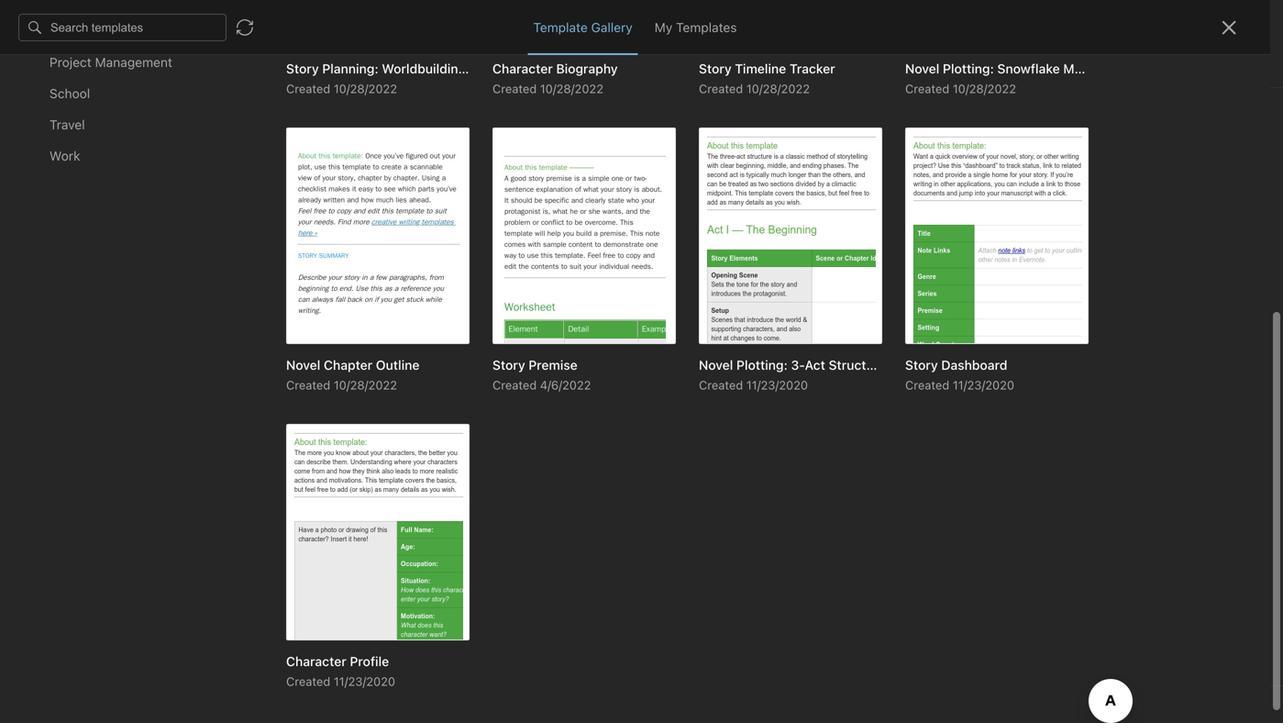 Task type: describe. For each thing, give the bounding box(es) containing it.
take
[[244, 428, 269, 443]]

ago for ng
[[319, 412, 338, 424]]

insert image
[[582, 51, 609, 77]]

font size image
[[972, 51, 1018, 77]]

a few minutes ago for ng
[[244, 412, 338, 424]]

13 minutes ago
[[244, 504, 323, 517]]

notebook
[[676, 15, 731, 29]]

about
[[430, 389, 464, 405]]

if
[[334, 409, 342, 424]]

untitled
[[244, 131, 292, 146]]

1 do from the left
[[244, 480, 261, 495]]

new for new daily tasks
[[244, 461, 271, 476]]

on?
[[412, 279, 433, 295]]

1 vertical spatial daily
[[274, 461, 304, 476]]

reflection
[[277, 241, 335, 256]]

0 horizontal spatial what
[[244, 260, 275, 275]]

settings image
[[187, 15, 209, 37]]

4
[[242, 57, 250, 72]]

first notebook button
[[626, 9, 737, 35]]

just
[[244, 189, 266, 201]]

just now
[[244, 189, 290, 201]]

1 horizontal spatial what
[[295, 279, 326, 295]]

i
[[355, 279, 358, 295]]

read
[[278, 389, 304, 405]]

weather
[[244, 279, 292, 295]]

go
[[496, 260, 511, 275]]

note window element
[[0, 0, 1284, 723]]

2 vertical spatial minutes
[[259, 504, 300, 517]]

minutes for weather
[[275, 301, 316, 314]]

list
[[297, 351, 315, 366]]

to
[[263, 389, 274, 405]]

what went well? stock market what didn't go well? weather what can i improve on? luck
[[244, 260, 544, 295]]

2 well? from the left
[[515, 260, 544, 275]]

font color image
[[1023, 51, 1069, 77]]

1 vertical spatial the
[[367, 480, 387, 495]]

them
[[468, 389, 498, 405]]

keep
[[333, 389, 362, 405]]

highlight image
[[1157, 51, 1201, 77]]

book,
[[496, 409, 529, 424]]

start (and finish) all the books you've been wanti ng to read and keep your ideas about them all in one place. tip: if you're reading a physical book, take pictu...
[[244, 370, 538, 443]]

(and
[[276, 370, 303, 385]]

1 vertical spatial all
[[501, 389, 514, 405]]

do now do soon for the future
[[244, 480, 425, 495]]

1 well? from the left
[[311, 260, 340, 275]]

reading list
[[244, 351, 315, 366]]

0 vertical spatial daily
[[244, 241, 274, 256]]

physical
[[445, 409, 493, 424]]

first notebook
[[649, 15, 731, 29]]

home
[[40, 151, 75, 166]]

your
[[366, 389, 392, 405]]

4 notes
[[242, 57, 287, 72]]

ng
[[244, 370, 538, 405]]



Task type: vqa. For each thing, say whether or not it's contained in the screenshot.
Underline icon at the right
no



Task type: locate. For each thing, give the bounding box(es) containing it.
minutes for ng
[[275, 412, 316, 424]]

a few minutes ago for weather
[[244, 301, 338, 314]]

few for ng
[[253, 412, 272, 424]]

daily reflection
[[244, 241, 335, 256]]

13
[[244, 504, 256, 517]]

stock
[[344, 260, 376, 275]]

1 few from the top
[[253, 301, 272, 314]]

can
[[330, 279, 351, 295]]

went
[[279, 260, 307, 275]]

now
[[269, 189, 290, 201], [264, 480, 289, 495]]

ideas
[[395, 389, 427, 405]]

a down weather
[[244, 301, 250, 314]]

1 horizontal spatial well?
[[515, 260, 544, 275]]

a inside start (and finish) all the books you've been wanti ng to read and keep your ideas about them all in one place. tip: if you're reading a physical book, take pictu...
[[434, 409, 441, 424]]

do up 13
[[244, 480, 261, 495]]

future
[[390, 480, 425, 495]]

0 vertical spatial minutes
[[275, 301, 316, 314]]

a for ng
[[244, 412, 250, 424]]

Note Editor text field
[[0, 0, 1284, 723]]

Search text field
[[24, 53, 196, 86]]

well? right 'go'
[[515, 260, 544, 275]]

0 horizontal spatial all
[[347, 370, 360, 385]]

well? up can
[[311, 260, 340, 275]]

1 horizontal spatial daily
[[274, 461, 304, 476]]

share
[[1188, 14, 1224, 29]]

improve
[[361, 279, 409, 295]]

0 horizontal spatial new
[[40, 105, 67, 120]]

ago for weather
[[319, 301, 338, 314]]

a few minutes ago
[[244, 301, 338, 314], [244, 412, 338, 424]]

ago down can
[[319, 301, 338, 314]]

0 vertical spatial the
[[364, 370, 383, 385]]

a few minutes ago down weather
[[244, 301, 338, 314]]

daily
[[244, 241, 274, 256], [274, 461, 304, 476]]

finish)
[[307, 370, 343, 385]]

0 vertical spatial ago
[[319, 301, 338, 314]]

0 vertical spatial a few minutes ago
[[244, 301, 338, 314]]

for
[[344, 480, 364, 495]]

do down the new daily tasks
[[292, 480, 309, 495]]

first
[[649, 15, 673, 29]]

a
[[244, 301, 250, 314], [434, 409, 441, 424], [244, 412, 250, 424]]

2 few from the top
[[253, 412, 272, 424]]

2 a few minutes ago from the top
[[244, 412, 338, 424]]

minutes up the pictu... at the left bottom of page
[[275, 412, 316, 424]]

didn't
[[459, 260, 493, 275]]

notes
[[254, 57, 287, 72]]

2 do from the left
[[292, 480, 309, 495]]

heading level image
[[783, 51, 878, 77]]

market
[[380, 260, 421, 275]]

0 vertical spatial now
[[269, 189, 290, 201]]

new inside the new popup button
[[40, 105, 67, 120]]

soon
[[312, 480, 341, 495]]

font family image
[[882, 51, 968, 77]]

a for weather
[[244, 301, 250, 314]]

few down weather
[[253, 301, 272, 314]]

now right just
[[269, 189, 290, 201]]

the right for
[[367, 480, 387, 495]]

books
[[386, 370, 422, 385]]

a up take
[[244, 412, 250, 424]]

minutes
[[275, 301, 316, 314], [275, 412, 316, 424], [259, 504, 300, 517]]

what up weather
[[244, 260, 275, 275]]

new for new
[[40, 105, 67, 120]]

0 horizontal spatial daily
[[244, 241, 274, 256]]

and
[[308, 389, 330, 405]]

the inside start (and finish) all the books you've been wanti ng to read and keep your ideas about them all in one place. tip: if you're reading a physical book, take pictu...
[[364, 370, 383, 385]]

you're
[[346, 409, 383, 424]]

0 horizontal spatial do
[[244, 480, 261, 495]]

few up take
[[253, 412, 272, 424]]

new down take
[[244, 461, 271, 476]]

tip:
[[309, 409, 331, 424]]

1 vertical spatial a few minutes ago
[[244, 412, 338, 424]]

more image
[[1205, 51, 1262, 77]]

new
[[40, 105, 67, 120], [244, 461, 271, 476]]

tasks
[[308, 461, 342, 476]]

a few minutes ago up the pictu... at the left bottom of page
[[244, 412, 338, 424]]

0 vertical spatial new
[[40, 105, 67, 120]]

the up the 'your' on the left bottom
[[364, 370, 383, 385]]

minutes right 13
[[259, 504, 300, 517]]

0 horizontal spatial well?
[[311, 260, 340, 275]]

1 vertical spatial new
[[244, 461, 271, 476]]

what up luck
[[424, 260, 455, 275]]

new up home
[[40, 105, 67, 120]]

reading
[[386, 409, 431, 424]]

minutes down weather
[[275, 301, 316, 314]]

share button
[[1173, 7, 1240, 37]]

in
[[518, 389, 528, 405]]

start
[[244, 370, 273, 385]]

all left in
[[501, 389, 514, 405]]

ago down soon
[[303, 504, 323, 517]]

now for do
[[264, 480, 289, 495]]

1 vertical spatial minutes
[[275, 412, 316, 424]]

do
[[244, 480, 261, 495], [292, 480, 309, 495]]

daily up weather
[[244, 241, 274, 256]]

1 horizontal spatial do
[[292, 480, 309, 495]]

wanti
[[501, 370, 538, 385]]

place.
[[270, 409, 305, 424]]

1 vertical spatial few
[[253, 412, 272, 424]]

1 horizontal spatial all
[[501, 389, 514, 405]]

ago down and
[[319, 412, 338, 424]]

home link
[[0, 144, 220, 173]]

reading
[[244, 351, 293, 366]]

0 vertical spatial all
[[347, 370, 360, 385]]

been
[[468, 370, 497, 385]]

expand note image
[[583, 11, 605, 33]]

new daily tasks
[[244, 461, 342, 476]]

ago
[[319, 301, 338, 314], [319, 412, 338, 424], [303, 504, 323, 517]]

well?
[[311, 260, 340, 275], [515, 260, 544, 275]]

one
[[244, 409, 266, 424]]

what down went
[[295, 279, 326, 295]]

all up keep
[[347, 370, 360, 385]]

the
[[364, 370, 383, 385], [367, 480, 387, 495]]

new button
[[11, 96, 209, 129]]

now up "13 minutes ago"
[[264, 480, 289, 495]]

few
[[253, 301, 272, 314], [253, 412, 272, 424]]

1 vertical spatial now
[[264, 480, 289, 495]]

0 vertical spatial few
[[253, 301, 272, 314]]

a down about
[[434, 409, 441, 424]]

2 horizontal spatial what
[[424, 260, 455, 275]]

1 vertical spatial ago
[[319, 412, 338, 424]]

luck
[[437, 279, 461, 295]]

1 horizontal spatial new
[[244, 461, 271, 476]]

all
[[347, 370, 360, 385], [501, 389, 514, 405]]

now for just
[[269, 189, 290, 201]]

None search field
[[24, 53, 196, 86]]

pictu...
[[273, 428, 314, 443]]

what
[[244, 260, 275, 275], [424, 260, 455, 275], [295, 279, 326, 295]]

daily down the pictu... at the left bottom of page
[[274, 461, 304, 476]]

you've
[[426, 370, 464, 385]]

1 a few minutes ago from the top
[[244, 301, 338, 314]]

few for weather
[[253, 301, 272, 314]]

2 vertical spatial ago
[[303, 504, 323, 517]]



